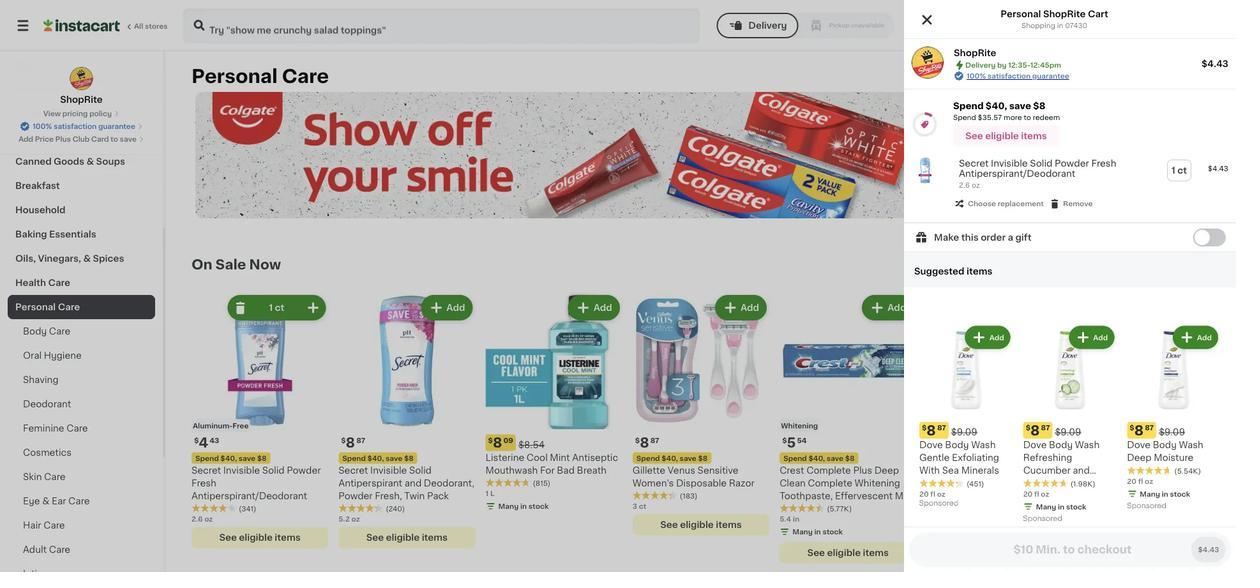 Task type: vqa. For each thing, say whether or not it's contained in the screenshot.
left '3'
no



Task type: describe. For each thing, give the bounding box(es) containing it.
adult care
[[23, 545, 70, 554]]

add price plus club card to save link
[[19, 134, 144, 144]]

body care link
[[8, 319, 155, 344]]

$40, for secret invisible solid antiperspirant and deodorant, powder fresh, twin pack
[[368, 454, 384, 461]]

eligible for secret invisible solid antiperspirant and deodorant, powder fresh, twin pack
[[386, 533, 420, 542]]

product group containing 11
[[1074, 292, 1211, 548]]

secret invisible solid powder fresh antiperspirant/deodorant button
[[959, 158, 1138, 179]]

0 vertical spatial $4.43
[[1202, 59, 1228, 68]]

invisible for 4
[[223, 466, 260, 475]]

l
[[490, 490, 495, 497]]

wash for gentle
[[971, 441, 996, 450]]

items for crest complete plus deep clean complete whitening toothpaste, effervescent mint
[[863, 548, 889, 557]]

goods for canned
[[54, 157, 84, 166]]

baking essentials
[[15, 230, 96, 239]]

view pricing policy link
[[43, 109, 119, 119]]

(107)
[[1121, 505, 1138, 512]]

all stores
[[134, 23, 168, 30]]

shoprite inside personal shoprite cart shopping in 07430
[[1043, 10, 1086, 19]]

items down make this order a gift
[[967, 267, 992, 276]]

and inside the dove body wash refreshing cucumber and green tea
[[1073, 466, 1090, 475]]

club
[[73, 136, 90, 143]]

$8 inside spend $40, save $8 spend $35.57 more to redeem
[[1033, 102, 1045, 110]]

mint inside $ 8 09 $8.54 listerine cool mint antiseptic mouthwash for bad breath
[[550, 453, 570, 462]]

cosmetics
[[23, 448, 72, 457]]

in for listerine cool mint antiseptic mouthwash for bad breath
[[520, 503, 527, 510]]

$8.54
[[518, 440, 545, 449]]

see eligible items button for secret invisible solid antiperspirant and deodorant, powder fresh, twin pack
[[339, 527, 475, 548]]

eligible for secret invisible solid powder fresh antiperspirant/deodorant
[[239, 533, 273, 542]]

& for pasta
[[67, 109, 75, 117]]

see eligible items for crest complete plus deep clean complete whitening toothpaste, effervescent mint
[[807, 548, 889, 557]]

invisible for 8
[[370, 466, 407, 475]]

1 vertical spatial personal care
[[15, 303, 80, 312]]

dove body wash refreshing cucumber and green tea
[[1023, 441, 1100, 488]]

4
[[199, 436, 208, 449]]

items for secret invisible solid powder fresh antiperspirant/deodorant
[[275, 533, 301, 542]]

see eligible items button for crest complete plus deep clean complete whitening toothpaste, effervescent mint
[[780, 542, 916, 564]]

$ inside $ 8 87 $9.09 dove body wash gentle exfoliating with sea minerals
[[922, 424, 927, 431]]

floss
[[1012, 466, 1036, 475]]

$8.87 original price: $9.09 element for dove body wash gentle exfoliating with sea minerals
[[919, 422, 1013, 439]]

3 ct
[[633, 503, 646, 510]]

mouthwash
[[486, 466, 538, 475]]

card
[[91, 136, 109, 143]]

remove button
[[1049, 198, 1093, 210]]

$9.09 for deep
[[1159, 428, 1185, 437]]

see for crest complete plus deep clean complete whitening toothpaste, effervescent mint
[[807, 548, 825, 557]]

(183)
[[680, 492, 697, 499]]

ct for 2
[[938, 503, 946, 510]]

1 horizontal spatial 1
[[486, 490, 489, 497]]

spend up the "$35.57"
[[953, 102, 984, 110]]

see for gillette venus sensitive women's disposable razor
[[660, 520, 678, 529]]

1 l
[[486, 490, 495, 497]]

adult care link
[[8, 538, 155, 562]]

0 vertical spatial complete
[[806, 466, 851, 475]]

5.4 in
[[780, 515, 799, 522]]

condiments & sauces
[[15, 133, 118, 142]]

care for adult care link
[[49, 545, 70, 554]]

fl for dove body wash deep moisture
[[1138, 478, 1143, 485]]

in inside personal shoprite cart shopping in 07430
[[1057, 22, 1063, 29]]

guarantee inside button
[[98, 123, 135, 130]]

gillette venus sensitive women's disposable razor
[[633, 466, 755, 487]]

20 for dove body wash deep moisture
[[1127, 478, 1137, 485]]

add for secret invisible solid antiperspirant and deodorant, powder fresh, twin pack
[[447, 303, 465, 312]]

oz down secret invisible solid powder fresh antiperspirant/deodorant
[[204, 515, 213, 522]]

non-
[[1117, 491, 1139, 500]]

solid for 4
[[262, 466, 285, 475]]

add button for secret invisible solid antiperspirant and deodorant, powder fresh, twin pack
[[422, 296, 472, 319]]

tea
[[1053, 479, 1069, 488]]

items for secret invisible solid antiperspirant and deodorant, powder fresh, twin pack
[[422, 533, 448, 542]]

for
[[540, 466, 555, 475]]

oz down green
[[1041, 490, 1049, 497]]

100% satisfaction guarantee link
[[967, 71, 1069, 81]]

cart
[[1088, 10, 1108, 19]]

body up oral
[[23, 327, 47, 336]]

aluminum-free
[[193, 422, 249, 429]]

a
[[1008, 233, 1013, 242]]

antiperspirant/deodorant for secret invisible solid powder fresh antiperspirant/deodorant 2.6 oz
[[959, 169, 1075, 178]]

$8 for secret invisible solid antiperspirant and deodorant, powder fresh, twin pack
[[404, 454, 414, 461]]

8 up gillette
[[640, 436, 649, 449]]

women's
[[633, 478, 674, 487]]

secret for 4
[[192, 466, 221, 475]]

condiments
[[15, 133, 72, 142]]

90 ct
[[927, 503, 946, 510]]

eligible for vicks vaposhower, dissolvable shower tablets, soothing non-medicated vapors
[[1121, 533, 1155, 542]]

0 vertical spatial guarantee
[[1032, 72, 1069, 79]]

dove inside the dove body wash refreshing cucumber and green tea
[[1023, 441, 1047, 450]]

save for secret invisible solid powder fresh antiperspirant/deodorant
[[239, 454, 255, 461]]

disposable
[[676, 478, 727, 487]]

gentle
[[919, 453, 950, 462]]

deep inside $ 8 87 $9.09 dove body wash deep moisture
[[1127, 453, 1152, 462]]

1 vertical spatial 12:45pm
[[1030, 62, 1061, 69]]

crest complete plus deep clean complete whitening toothpaste, effervescent mint
[[780, 466, 915, 500]]

choose replacement
[[968, 200, 1044, 207]]

$40, for gillette venus sensitive women's disposable razor
[[662, 454, 678, 461]]

all stores link
[[43, 8, 169, 43]]

care for the skin care link
[[44, 472, 65, 481]]

remove secret invisible solid powder fresh antiperspirant/deodorant image
[[233, 300, 248, 315]]

vicks vaposhower, dissolvable shower tablets, soothing non-medicated vapors
[[1074, 466, 1198, 513]]

87 for gillette venus sensitive women's disposable razor
[[650, 437, 659, 444]]

$8 for crest complete plus deep clean complete whitening toothpaste, effervescent mint
[[845, 454, 855, 461]]

prepared foods link
[[8, 77, 155, 101]]

2 horizontal spatial delivery
[[1022, 21, 1063, 30]]

20 fl oz for dove body wash refreshing cucumber and green tea
[[1023, 490, 1049, 497]]

toothpaste,
[[780, 491, 833, 500]]

$8.87 original price: $9.09 element for dove body wash deep moisture
[[1127, 422, 1221, 439]]

antiseptic
[[572, 453, 618, 462]]

0 horizontal spatial whitening
[[781, 422, 818, 429]]

whitening inside crest complete plus deep clean complete whitening toothpaste, effervescent mint
[[855, 478, 900, 487]]

feminine care link
[[8, 416, 155, 441]]

save inside spend $40, save $8 spend $35.57 more to redeem
[[1009, 102, 1031, 110]]

oz up medicated
[[1145, 478, 1153, 485]]

now
[[249, 258, 281, 271]]

8 inside $ 8 87 $9.09 dove body wash gentle exfoliating with sea minerals
[[927, 424, 936, 437]]

& inside condiments & sauces link
[[74, 133, 82, 142]]

shoprite logo image
[[69, 66, 94, 91]]

increment quantity of secret invisible solid powder fresh antiperspirant/deodorant image
[[305, 300, 321, 315]]

breakfast
[[15, 181, 60, 190]]

plus for club
[[55, 136, 71, 143]]

dove for deep
[[1127, 441, 1151, 450]]

care for feminine care link
[[67, 424, 88, 433]]

delivery button
[[717, 13, 798, 38]]

professional
[[927, 466, 982, 475]]

product group
[[904, 149, 1236, 217]]

promotion-wrapper element
[[904, 89, 1236, 223]]

skin
[[23, 472, 42, 481]]

make
[[934, 233, 959, 242]]

oz right 5.2
[[352, 515, 360, 522]]

care for personal care link
[[58, 303, 80, 312]]

fresh for secret invisible solid powder fresh antiperspirant/deodorant 2.6 oz
[[1091, 159, 1116, 168]]

razor
[[729, 478, 755, 487]]

care for body care link
[[49, 327, 70, 336]]

0 horizontal spatial 12:35-
[[1008, 62, 1030, 69]]

hygiene
[[44, 351, 82, 360]]

1 horizontal spatial personal
[[192, 67, 278, 86]]

items for gillette venus sensitive women's disposable razor
[[716, 520, 742, 529]]

order
[[981, 233, 1006, 242]]

1 ct button
[[1168, 160, 1191, 181]]

instacart logo image
[[43, 18, 120, 33]]

remove
[[1063, 200, 1093, 207]]

$8 for vicks vaposhower, dissolvable shower tablets, soothing non-medicated vapors
[[1139, 454, 1149, 461]]

secret invisible solid powder fresh antiperspirant/deodorant image
[[912, 157, 939, 184]]

feminine
[[23, 424, 64, 433]]

3
[[633, 503, 637, 510]]

to inside spend $40, save $8 spend $35.57 more to redeem
[[1024, 114, 1031, 121]]

spend $40, save $8 for clean
[[784, 454, 855, 461]]

canned goods & soups link
[[8, 149, 155, 174]]

crest
[[780, 466, 804, 475]]

shoprite image
[[912, 47, 944, 79]]

$ for gillette venus sensitive women's disposable razor
[[635, 437, 640, 444]]

product group containing 5
[[780, 292, 916, 564]]

$3.32
[[959, 440, 984, 449]]

save right the "sauces"
[[120, 136, 137, 143]]

many for crest complete plus deep clean complete whitening toothpaste, effervescent mint
[[792, 528, 813, 535]]

on sale now link
[[192, 257, 281, 272]]

0 vertical spatial 12:35-
[[1081, 21, 1111, 30]]

secret invisible solid powder fresh antiperspirant/deodorant 2.6 oz
[[959, 159, 1116, 189]]

87 for secret invisible solid antiperspirant and deodorant, powder fresh, twin pack
[[356, 437, 365, 444]]

add button for gillette venus sensitive women's disposable razor
[[716, 296, 766, 319]]

& for spices
[[83, 254, 91, 263]]

suggested
[[914, 267, 964, 276]]

$ 8 87 for 4
[[341, 436, 365, 449]]

picks,
[[927, 478, 953, 487]]

(5.54k)
[[1174, 467, 1201, 474]]

solid inside secret invisible solid powder fresh antiperspirant/deodorant 2.6 oz
[[1030, 159, 1053, 168]]

oz inside secret invisible solid powder fresh antiperspirant/deodorant 2.6 oz
[[972, 182, 980, 189]]

$9.09 for gentle
[[951, 428, 977, 437]]

1 ct inside button
[[1172, 166, 1187, 175]]

spices
[[93, 254, 124, 263]]

in for crest complete plus deep clean complete whitening toothpaste, effervescent mint
[[814, 528, 821, 535]]

body inside $ 8 87 $9.09 dove body wash gentle exfoliating with sea minerals
[[945, 441, 969, 450]]

1 gum from the left
[[963, 453, 986, 462]]

oils, vinegars, & spices link
[[8, 246, 155, 271]]

shower
[[1128, 478, 1161, 487]]

$ for crest complete plus deep clean complete whitening toothpaste, effervescent mint
[[782, 437, 787, 444]]

this
[[961, 233, 979, 242]]

personal shoprite cart shopping in 07430
[[1001, 10, 1108, 29]]

household
[[15, 206, 65, 215]]

sunstar gum gum professional clean floss picks, shred-resistant
[[927, 453, 1036, 487]]

$ for sunstar gum gum professional clean floss picks, shred-resistant
[[929, 437, 934, 444]]

1 vertical spatial 1
[[269, 303, 273, 312]]

essentials
[[49, 230, 96, 239]]

$ 8 09 $8.54 listerine cool mint antiseptic mouthwash for bad breath
[[486, 436, 618, 475]]

add price plus club card to save
[[19, 136, 137, 143]]

spend for secret invisible solid antiperspirant and deodorant, powder fresh, twin pack
[[342, 454, 366, 461]]

1 horizontal spatial delivery
[[965, 62, 996, 69]]

fresh for secret invisible solid powder fresh antiperspirant/deodorant
[[192, 478, 216, 487]]

09 for 11
[[1094, 437, 1104, 444]]

pack
[[427, 491, 449, 500]]

stores
[[145, 23, 168, 30]]

many for dove body wash deep moisture
[[1140, 490, 1160, 497]]

save for vicks vaposhower, dissolvable shower tablets, soothing non-medicated vapors
[[1121, 454, 1138, 461]]

$ 4 43
[[194, 436, 219, 449]]

$40, inside spend $40, save $8 spend $35.57 more to redeem
[[986, 102, 1007, 110]]

vinegars,
[[38, 254, 81, 263]]

20 fl oz for dove body wash gentle exfoliating with sea minerals
[[919, 490, 945, 497]]

$8 for secret invisible solid powder fresh antiperspirant/deodorant
[[257, 454, 267, 461]]

1 horizontal spatial $ 8 87
[[635, 436, 659, 449]]

$ inside $ 8 87 $9.09 dove body wash deep moisture
[[1130, 424, 1134, 431]]

1 horizontal spatial 5
[[1074, 515, 1078, 522]]

add for dove body wash deep moisture
[[1197, 334, 1212, 341]]

2 vertical spatial shoprite
[[60, 95, 103, 104]]

0 vertical spatial personal care
[[192, 67, 329, 86]]

2.6 inside secret invisible solid powder fresh antiperspirant/deodorant 2.6 oz
[[959, 182, 970, 189]]

cosmetics link
[[8, 441, 155, 465]]

product group containing 4
[[192, 292, 328, 548]]

make this order a gift
[[934, 233, 1031, 242]]

spend $40, save $8 for tablets,
[[1078, 454, 1149, 461]]

personal inside personal shoprite cart shopping in 07430
[[1001, 10, 1041, 19]]

0 horizontal spatial personal
[[15, 303, 56, 312]]

8 inside $ 8 09 $8.54 listerine cool mint antiseptic mouthwash for bad breath
[[493, 436, 502, 449]]

save for secret invisible solid antiperspirant and deodorant, powder fresh, twin pack
[[386, 454, 402, 461]]

07430 button
[[910, 8, 987, 43]]

$8.87 original price: $9.09 element for dove body wash refreshing cucumber and green tea
[[1023, 422, 1117, 439]]

ear
[[52, 497, 66, 506]]

spend for crest complete plus deep clean complete whitening toothpaste, effervescent mint
[[784, 454, 807, 461]]

add button for dove body wash gentle exfoliating with sea minerals
[[965, 326, 1010, 349]]

sunstar
[[927, 453, 961, 462]]

0 horizontal spatial 5
[[787, 436, 796, 449]]

sauces
[[84, 133, 118, 142]]

20 for dove body wash refreshing cucumber and green tea
[[1023, 490, 1033, 497]]

resistant
[[985, 478, 1028, 487]]

household link
[[8, 198, 155, 222]]

$4.43 inside product group
[[1208, 165, 1228, 172]]

0 horizontal spatial by
[[997, 62, 1007, 69]]

product group containing 2
[[927, 292, 1064, 527]]



Task type: locate. For each thing, give the bounding box(es) containing it.
8 inside $ 8 87 $9.09 dove body wash deep moisture
[[1134, 424, 1144, 437]]

$40, up venus
[[662, 454, 678, 461]]

0 vertical spatial 1
[[1172, 166, 1175, 175]]

see eligible items button down more
[[953, 125, 1059, 147]]

0 vertical spatial 100%
[[967, 72, 986, 79]]

$40, for vicks vaposhower, dissolvable shower tablets, soothing non-medicated vapors
[[1103, 454, 1119, 461]]

1 horizontal spatial fresh
[[1091, 159, 1116, 168]]

oz up the choose
[[972, 182, 980, 189]]

add button
[[422, 296, 472, 319], [569, 296, 619, 319], [716, 296, 766, 319], [863, 296, 913, 319], [965, 326, 1010, 349], [1069, 326, 1114, 349], [1173, 326, 1218, 349]]

3 spend $40, save $8 from the left
[[342, 454, 414, 461]]

1 ct up spo
[[1172, 166, 1187, 175]]

see for secret invisible solid antiperspirant and deodorant, powder fresh, twin pack
[[366, 533, 384, 542]]

$ 8 87 up 'refreshing'
[[1026, 424, 1050, 437]]

care inside feminine care link
[[67, 424, 88, 433]]

0 horizontal spatial 100%
[[33, 123, 52, 130]]

4 spend $40, save $8 from the left
[[636, 454, 708, 461]]

add button for dove body wash refreshing cucumber and green tea
[[1069, 326, 1114, 349]]

save up secret invisible solid antiperspirant and deodorant, powder fresh, twin pack
[[386, 454, 402, 461]]

2 horizontal spatial invisible
[[991, 159, 1028, 168]]

many for dove body wash refreshing cucumber and green tea
[[1036, 503, 1056, 510]]

0 vertical spatial 2.6
[[959, 182, 970, 189]]

spend $40, save $8 for fresh
[[195, 454, 267, 461]]

items inside promotion-wrapper element
[[1021, 132, 1047, 140]]

many in stock for listerine cool mint antiseptic mouthwash for bad breath
[[498, 503, 549, 510]]

bad
[[557, 466, 575, 475]]

1 vertical spatial to
[[111, 136, 118, 143]]

service type group
[[717, 13, 895, 38]]

2 vertical spatial powder
[[339, 491, 373, 500]]

see eligible items inside promotion-wrapper element
[[966, 132, 1047, 140]]

to
[[1024, 114, 1031, 121], [111, 136, 118, 143]]

$9.09 up "moisture"
[[1159, 428, 1185, 437]]

deep inside crest complete plus deep clean complete whitening toothpaste, effervescent mint
[[875, 466, 899, 475]]

powder for secret invisible solid powder fresh antiperspirant/deodorant 2.6 oz
[[1055, 159, 1089, 168]]

vicks
[[1074, 466, 1097, 475]]

20 fl oz
[[1127, 478, 1153, 485], [919, 490, 945, 497], [1023, 490, 1049, 497]]

87 up $ 2 54
[[937, 424, 946, 431]]

$40, up the "$35.57"
[[986, 102, 1007, 110]]

plus up effervescent
[[853, 466, 872, 475]]

1 horizontal spatial $9.09
[[1055, 428, 1081, 437]]

refreshing
[[1023, 453, 1072, 462]]

care inside the skin care link
[[44, 472, 65, 481]]

5 spend $40, save $8 from the left
[[1078, 454, 1149, 461]]

cucumber
[[1023, 466, 1071, 475]]

$8 for gillette venus sensitive women's disposable razor
[[698, 454, 708, 461]]

oils, vinegars, & spices
[[15, 254, 124, 263]]

0 horizontal spatial 2.6
[[192, 515, 203, 522]]

secret down $ 4 43
[[192, 466, 221, 475]]

vapors
[[1074, 504, 1105, 513]]

0 horizontal spatial dove
[[919, 441, 943, 450]]

items down effervescent
[[863, 548, 889, 557]]

2 horizontal spatial personal
[[1001, 10, 1041, 19]]

clean inside 'sunstar gum gum professional clean floss picks, shred-resistant'
[[984, 466, 1010, 475]]

many in stock down tablets,
[[1140, 490, 1190, 497]]

None search field
[[183, 8, 700, 43]]

100% satisfaction guarantee inside 100% satisfaction guarantee button
[[33, 123, 135, 130]]

$ for secret invisible solid antiperspirant and deodorant, powder fresh, twin pack
[[341, 437, 346, 444]]

in for dove body wash deep moisture
[[1162, 490, 1168, 497]]

whitening up $ 5 54
[[781, 422, 818, 429]]

07430 inside popup button
[[930, 21, 962, 30]]

0 horizontal spatial and
[[405, 478, 422, 487]]

2 horizontal spatial 1
[[1172, 166, 1175, 175]]

54 inside $ 2 54
[[944, 437, 954, 444]]

1 horizontal spatial powder
[[339, 491, 373, 500]]

powder inside secret invisible solid powder fresh antiperspirant/deodorant
[[287, 466, 321, 475]]

policy
[[89, 110, 112, 117]]

09 inside $ 8 09 $8.54 listerine cool mint antiseptic mouthwash for bad breath
[[503, 437, 513, 444]]

fresh up 2.6 oz
[[192, 478, 216, 487]]

& inside oils, vinegars, & spices link
[[83, 254, 91, 263]]

stock for dove body wash deep moisture
[[1170, 490, 1190, 497]]

wash inside the dove body wash refreshing cucumber and green tea
[[1075, 441, 1100, 450]]

11
[[1081, 436, 1093, 449]]

spend $40, save $8 up vaposhower,
[[1078, 454, 1149, 461]]

secret invisible solid antiperspirant and deodorant, powder fresh, twin pack
[[339, 466, 474, 500]]

powder for secret invisible solid powder fresh antiperspirant/deodorant
[[287, 466, 321, 475]]

personal care link
[[8, 295, 155, 319]]

$ 8 87 $9.09 dove body wash deep moisture
[[1127, 424, 1203, 462]]

0 vertical spatial clean
[[984, 466, 1010, 475]]

09 inside $ 11 09
[[1094, 437, 1104, 444]]

1 vertical spatial complete
[[808, 478, 852, 487]]

1 horizontal spatial 07430
[[1065, 22, 1088, 29]]

1 vertical spatial clean
[[780, 478, 806, 487]]

many in stock for crest complete plus deep clean complete whitening toothpaste, effervescent mint
[[792, 528, 843, 535]]

sponsored badge image
[[919, 500, 958, 507], [1127, 503, 1166, 510], [1023, 515, 1062, 523]]

product group
[[192, 292, 328, 548], [339, 292, 475, 548], [486, 292, 622, 514], [633, 292, 769, 536], [780, 292, 916, 564], [927, 292, 1064, 527], [1074, 292, 1211, 548], [919, 323, 1013, 511], [1023, 323, 1117, 526], [1127, 323, 1221, 513]]

8 up 'refreshing'
[[1031, 424, 1040, 437]]

$ inside $ 8 09 $8.54 listerine cool mint antiseptic mouthwash for bad breath
[[488, 437, 493, 444]]

2 horizontal spatial dove
[[1127, 441, 1151, 450]]

clean up resistant
[[984, 466, 1010, 475]]

spend up antiperspirant
[[342, 454, 366, 461]]

spend $40, save $8 down $ 5 54
[[784, 454, 855, 461]]

see eligible items button for secret invisible solid powder fresh antiperspirant/deodorant
[[192, 527, 328, 548]]

100%
[[967, 72, 986, 79], [33, 123, 52, 130]]

see eligible items down (5.77k)
[[807, 548, 889, 557]]

deli
[[15, 60, 34, 69]]

goods down add price plus club card to save at the left top of the page
[[54, 157, 84, 166]]

in down the tea at the right
[[1058, 503, 1065, 510]]

shaving link
[[8, 368, 155, 392]]

canned goods & soups
[[15, 157, 125, 166]]

0 vertical spatial by
[[1066, 21, 1078, 30]]

0 vertical spatial satisfaction
[[988, 72, 1031, 79]]

mint up bad
[[550, 453, 570, 462]]

0 horizontal spatial 20
[[919, 490, 929, 497]]

eligible inside promotion-wrapper element
[[985, 132, 1019, 140]]

see eligible items for gillette venus sensitive women's disposable razor
[[660, 520, 742, 529]]

add inside product group
[[888, 303, 906, 312]]

12:45pm
[[1111, 21, 1153, 30], [1030, 62, 1061, 69]]

1 horizontal spatial $8.87 original price: $9.09 element
[[1023, 422, 1117, 439]]

add for crest complete plus deep clean complete whitening toothpaste, effervescent mint
[[888, 303, 906, 312]]

body inside the dove body wash refreshing cucumber and green tea
[[1049, 441, 1073, 450]]

20
[[1127, 478, 1137, 485], [919, 490, 929, 497], [1023, 490, 1033, 497]]

stock down tablets,
[[1170, 490, 1190, 497]]

5 ct
[[1074, 515, 1088, 522]]

mint
[[550, 453, 570, 462], [895, 491, 915, 500]]

1 horizontal spatial solid
[[409, 466, 432, 475]]

$ 5 54
[[782, 436, 807, 449]]

health care
[[15, 278, 70, 287]]

free
[[233, 422, 249, 429]]

1 vertical spatial powder
[[287, 466, 321, 475]]

spend left the "$35.57"
[[953, 114, 976, 121]]

2 wash from the left
[[1075, 441, 1100, 450]]

54 for 5
[[797, 437, 807, 444]]

solid inside secret invisible solid powder fresh antiperspirant/deodorant
[[262, 466, 285, 475]]

secret inside secret invisible solid powder fresh antiperspirant/deodorant 2.6 oz
[[959, 159, 989, 168]]

see for secret invisible solid powder fresh antiperspirant/deodorant
[[219, 533, 237, 542]]

stock for crest complete plus deep clean complete whitening toothpaste, effervescent mint
[[823, 528, 843, 535]]

09 right 11
[[1094, 437, 1104, 444]]

54 inside $ 5 54
[[797, 437, 807, 444]]

guarantee up the "sauces"
[[98, 123, 135, 130]]

sponsored badge image for dove body wash refreshing cucumber and green tea
[[1023, 515, 1062, 523]]

clean
[[984, 466, 1010, 475], [780, 478, 806, 487]]

see down vapors
[[1101, 533, 1119, 542]]

09 for 8
[[503, 437, 513, 444]]

0 vertical spatial 5
[[787, 436, 796, 449]]

antiperspirant/deodorant inside secret invisible solid powder fresh antiperspirant/deodorant
[[192, 491, 307, 500]]

by right shopping
[[1066, 21, 1078, 30]]

0 horizontal spatial 54
[[797, 437, 807, 444]]

wash up vicks
[[1075, 441, 1100, 450]]

stock for dove body wash refreshing cucumber and green tea
[[1066, 503, 1086, 510]]

1 vertical spatial 100%
[[33, 123, 52, 130]]

fl for dove body wash gentle exfoliating with sea minerals
[[930, 490, 935, 497]]

1 vertical spatial satisfaction
[[54, 123, 97, 130]]

sponsored badge image for dove body wash deep moisture
[[1127, 503, 1166, 510]]

07430 inside personal shoprite cart shopping in 07430
[[1065, 22, 1088, 29]]

items down secret invisible solid powder fresh antiperspirant/deodorant
[[275, 533, 301, 542]]

delivery by 12:35-12:45pm
[[1022, 21, 1153, 30], [965, 62, 1061, 69]]

2 horizontal spatial shoprite
[[1043, 10, 1086, 19]]

wash inside $ 8 87 $9.09 dove body wash gentle exfoliating with sea minerals
[[971, 441, 996, 450]]

1 horizontal spatial antiperspirant/deodorant
[[959, 169, 1075, 178]]

care inside personal care link
[[58, 303, 80, 312]]

shoprite down "foods"
[[60, 95, 103, 104]]

ct for 11
[[1080, 515, 1088, 522]]

0 horizontal spatial solid
[[262, 466, 285, 475]]

43
[[210, 437, 219, 444]]

$ 8 87 $9.09 dove body wash gentle exfoliating with sea minerals
[[919, 424, 999, 475]]

0 vertical spatial 100% satisfaction guarantee
[[967, 72, 1069, 79]]

antiperspirant/deodorant inside secret invisible solid powder fresh antiperspirant/deodorant 2.6 oz
[[959, 169, 1075, 178]]

2.6
[[959, 182, 970, 189], [192, 515, 203, 522]]

soothing
[[1074, 491, 1114, 500]]

54 up crest
[[797, 437, 807, 444]]

1 vertical spatial personal
[[192, 67, 278, 86]]

0 vertical spatial goods
[[34, 109, 65, 117]]

items for vicks vaposhower, dissolvable shower tablets, soothing non-medicated vapors
[[1157, 533, 1183, 542]]

ct down vapors
[[1080, 515, 1088, 522]]

shoprite up shopping
[[1043, 10, 1086, 19]]

$ inside $ 5 54
[[782, 437, 787, 444]]

mint right effervescent
[[895, 491, 915, 500]]

oz down picks,
[[937, 490, 945, 497]]

see down toothpaste,
[[807, 548, 825, 557]]

secret up the choose
[[959, 159, 989, 168]]

$ for vicks vaposhower, dissolvable shower tablets, soothing non-medicated vapors
[[1076, 437, 1081, 444]]

see inside promotion-wrapper element
[[966, 132, 983, 140]]

satisfaction down pricing
[[54, 123, 97, 130]]

spend $40, save $8 up venus
[[636, 454, 708, 461]]

ct left increment quantity of secret invisible solid powder fresh antiperspirant/deodorant image
[[275, 303, 284, 312]]

1 horizontal spatial personal care
[[192, 67, 329, 86]]

clean down crest
[[780, 478, 806, 487]]

solid inside secret invisible solid antiperspirant and deodorant, powder fresh, twin pack
[[409, 466, 432, 475]]

8 up antiperspirant
[[346, 436, 355, 449]]

stock down (5.77k)
[[823, 528, 843, 535]]

body care
[[23, 327, 70, 336]]

1 horizontal spatial 100% satisfaction guarantee
[[967, 72, 1069, 79]]

sponsored badge image down picks,
[[919, 500, 958, 507]]

0 horizontal spatial 09
[[503, 437, 513, 444]]

many for listerine cool mint antiseptic mouthwash for bad breath
[[498, 503, 519, 510]]

and up (1.98k)
[[1073, 466, 1090, 475]]

see down fresh,
[[366, 533, 384, 542]]

0 horizontal spatial to
[[111, 136, 118, 143]]

spend for secret invisible solid powder fresh antiperspirant/deodorant
[[195, 454, 219, 461]]

in right the 5.4
[[793, 515, 799, 522]]

save up crest complete plus deep clean complete whitening toothpaste, effervescent mint
[[827, 454, 844, 461]]

powder inside secret invisible solid powder fresh antiperspirant/deodorant 2.6 oz
[[1055, 159, 1089, 168]]

health
[[15, 278, 46, 287]]

2 horizontal spatial $9.09
[[1159, 428, 1185, 437]]

stock up the 5 ct
[[1066, 503, 1086, 510]]

2 horizontal spatial powder
[[1055, 159, 1089, 168]]

items
[[1021, 132, 1047, 140], [967, 267, 992, 276], [716, 520, 742, 529], [275, 533, 301, 542], [422, 533, 448, 542], [1157, 533, 1183, 542], [863, 548, 889, 557]]

dove up 'refreshing'
[[1023, 441, 1047, 450]]

body up 'refreshing'
[[1049, 441, 1073, 450]]

spend $40, save $8 for and
[[342, 454, 414, 461]]

see down secret invisible solid powder fresh antiperspirant/deodorant
[[219, 533, 237, 542]]

0 vertical spatial deep
[[1127, 453, 1152, 462]]

0 vertical spatial 12:45pm
[[1111, 21, 1153, 30]]

eligible for gillette venus sensitive women's disposable razor
[[680, 520, 714, 529]]

1 54 from the left
[[797, 437, 807, 444]]

wash for deep
[[1179, 441, 1203, 450]]

1 horizontal spatial plus
[[853, 466, 872, 475]]

clean inside crest complete plus deep clean complete whitening toothpaste, effervescent mint
[[780, 478, 806, 487]]

1 horizontal spatial 2.6
[[959, 182, 970, 189]]

shoprite link
[[60, 66, 103, 106]]

$ 8 87 up antiperspirant
[[341, 436, 365, 449]]

see eligible items for secret invisible solid antiperspirant and deodorant, powder fresh, twin pack
[[366, 533, 448, 542]]

in for dove body wash refreshing cucumber and green tea
[[1058, 503, 1065, 510]]

1 up spo
[[1172, 166, 1175, 175]]

3 wash from the left
[[1179, 441, 1203, 450]]

eye & ear care
[[23, 497, 90, 506]]

20 fl oz up 90
[[919, 490, 945, 497]]

soups
[[96, 157, 125, 166]]

see down women's
[[660, 520, 678, 529]]

& inside 'eye & ear care' link
[[42, 497, 49, 506]]

2.6 oz
[[192, 515, 213, 522]]

cool
[[527, 453, 548, 462]]

100% satisfaction guarantee up the add price plus club card to save link
[[33, 123, 135, 130]]

fl up 90
[[930, 490, 935, 497]]

12:35- up 100% satisfaction guarantee link
[[1008, 62, 1030, 69]]

09
[[503, 437, 513, 444], [1094, 437, 1104, 444]]

fl down green
[[1034, 490, 1039, 497]]

baking essentials link
[[8, 222, 155, 246]]

1 dove from the left
[[919, 441, 943, 450]]

0 vertical spatial powder
[[1055, 159, 1089, 168]]

gillette
[[633, 466, 665, 475]]

$ inside $ 4 43
[[194, 437, 199, 444]]

1
[[1172, 166, 1175, 175], [269, 303, 273, 312], [486, 490, 489, 497]]

care inside adult care link
[[49, 545, 70, 554]]

1 horizontal spatial 100%
[[967, 72, 986, 79]]

2.6 inside item carousel region
[[192, 515, 203, 522]]

choose replacement button
[[954, 198, 1044, 210]]

dove up gentle on the bottom right of page
[[919, 441, 943, 450]]

goods down prepared foods
[[34, 109, 65, 117]]

add button for dove body wash deep moisture
[[1173, 326, 1218, 349]]

fresh,
[[375, 491, 402, 500]]

0 horizontal spatial 07430
[[930, 21, 962, 30]]

spend up crest
[[784, 454, 807, 461]]

care inside health care link
[[48, 278, 70, 287]]

shopping
[[1021, 22, 1055, 29]]

eligible for crest complete plus deep clean complete whitening toothpaste, effervescent mint
[[827, 548, 861, 557]]

$40, for crest complete plus deep clean complete whitening toothpaste, effervescent mint
[[809, 454, 825, 461]]

0 horizontal spatial fl
[[930, 490, 935, 497]]

see eligible items down more
[[966, 132, 1047, 140]]

secret inside secret invisible solid powder fresh antiperspirant/deodorant
[[192, 466, 221, 475]]

guarantee up the redeem
[[1032, 72, 1069, 79]]

stock for listerine cool mint antiseptic mouthwash for bad breath
[[529, 503, 549, 510]]

100% satisfaction guarantee button
[[20, 119, 143, 132]]

0 vertical spatial to
[[1024, 114, 1031, 121]]

0 horizontal spatial $9.09
[[951, 428, 977, 437]]

care inside 'eye & ear care' link
[[68, 497, 90, 506]]

$8.09 original price: $8.54 element
[[486, 434, 622, 451]]

to right more
[[1024, 114, 1031, 121]]

5 down vapors
[[1074, 515, 1078, 522]]

save for crest complete plus deep clean complete whitening toothpaste, effervescent mint
[[827, 454, 844, 461]]

care inside hair care link
[[44, 521, 65, 530]]

1 ct inside item carousel region
[[269, 303, 284, 312]]

2 $8.87 original price: $9.09 element from the left
[[1023, 422, 1117, 439]]

hair care link
[[8, 513, 155, 538]]

1 $9.09 from the left
[[951, 428, 977, 437]]

2 dove from the left
[[1023, 441, 1047, 450]]

delivery inside button
[[749, 21, 787, 30]]

1 horizontal spatial mint
[[895, 491, 915, 500]]

3 $9.09 from the left
[[1159, 428, 1185, 437]]

add for dove body wash refreshing cucumber and green tea
[[1093, 334, 1108, 341]]

1 inside button
[[1172, 166, 1175, 175]]

100% up the "$35.57"
[[967, 72, 986, 79]]

sale
[[216, 258, 246, 271]]

2 gum from the left
[[988, 453, 1011, 462]]

body inside $ 8 87 $9.09 dove body wash deep moisture
[[1153, 441, 1177, 450]]

0 horizontal spatial secret
[[192, 466, 221, 475]]

87 up gillette
[[650, 437, 659, 444]]

see eligible items for secret invisible solid powder fresh antiperspirant/deodorant
[[219, 533, 301, 542]]

2
[[934, 436, 943, 449]]

$9.09 inside $ 8 87 $9.09 dove body wash gentle exfoliating with sea minerals
[[951, 428, 977, 437]]

0 horizontal spatial shoprite
[[60, 95, 103, 104]]

hair care
[[23, 521, 65, 530]]

spend for gillette venus sensitive women's disposable razor
[[636, 454, 660, 461]]

$8.87 original price: $9.09 element
[[919, 422, 1013, 439], [1023, 422, 1117, 439], [1127, 422, 1221, 439]]

★★★★★
[[1127, 466, 1172, 475], [1127, 466, 1172, 475], [486, 478, 530, 487], [486, 478, 530, 487], [919, 478, 964, 487], [919, 478, 964, 487], [1023, 478, 1068, 487], [1023, 478, 1068, 487], [633, 491, 677, 500], [633, 491, 677, 500], [927, 491, 971, 500], [927, 491, 971, 500], [192, 503, 236, 512], [192, 503, 236, 512], [780, 503, 824, 512], [780, 503, 824, 512], [339, 503, 383, 512], [339, 503, 383, 512], [1074, 503, 1118, 512], [1074, 503, 1118, 512]]

care inside body care link
[[49, 327, 70, 336]]

1 horizontal spatial fl
[[1034, 490, 1039, 497]]

$ for secret invisible solid powder fresh antiperspirant/deodorant
[[194, 437, 199, 444]]

1 vertical spatial shoprite
[[954, 49, 996, 57]]

87 for dove body wash refreshing cucumber and green tea
[[1041, 424, 1050, 431]]

$40, for secret invisible solid powder fresh antiperspirant/deodorant
[[220, 454, 237, 461]]

invisible inside secret invisible solid antiperspirant and deodorant, powder fresh, twin pack
[[370, 466, 407, 475]]

2 54 from the left
[[944, 437, 954, 444]]

items down razor
[[716, 520, 742, 529]]

1 horizontal spatial by
[[1066, 21, 1078, 30]]

powder inside secret invisible solid antiperspirant and deodorant, powder fresh, twin pack
[[339, 491, 373, 500]]

venus
[[668, 466, 695, 475]]

1 horizontal spatial secret
[[339, 466, 368, 475]]

$
[[922, 424, 927, 431], [1026, 424, 1031, 431], [1130, 424, 1134, 431], [194, 437, 199, 444], [488, 437, 493, 444], [782, 437, 787, 444], [341, 437, 346, 444], [635, 437, 640, 444], [929, 437, 934, 444], [1076, 437, 1081, 444]]

many down green
[[1036, 503, 1056, 510]]

87 inside $ 8 87 $9.09 dove body wash gentle exfoliating with sea minerals
[[937, 424, 946, 431]]

by up 100% satisfaction guarantee link
[[997, 62, 1007, 69]]

0 horizontal spatial wash
[[971, 441, 996, 450]]

see for vicks vaposhower, dissolvable shower tablets, soothing non-medicated vapors
[[1101, 533, 1119, 542]]

0 horizontal spatial $ 8 87
[[341, 436, 365, 449]]

delivery by 12:35-12:45pm up 100% satisfaction guarantee link
[[965, 62, 1061, 69]]

effervescent
[[835, 491, 893, 500]]

1 horizontal spatial 54
[[944, 437, 954, 444]]

save for gillette venus sensitive women's disposable razor
[[680, 454, 696, 461]]

$2.54 original price: $3.32 element
[[927, 434, 1064, 451]]

12:35- down cart
[[1081, 21, 1111, 30]]

plus for deep
[[853, 466, 872, 475]]

fl for dove body wash refreshing cucumber and green tea
[[1034, 490, 1039, 497]]

1 left l
[[486, 490, 489, 497]]

3 $8.87 original price: $9.09 element from the left
[[1127, 422, 1221, 439]]

dove inside $ 8 87 $9.09 dove body wash deep moisture
[[1127, 441, 1151, 450]]

dove for gentle
[[919, 441, 943, 450]]

0 horizontal spatial guarantee
[[98, 123, 135, 130]]

fresh
[[1091, 159, 1116, 168], [192, 478, 216, 487]]

$8 up secret invisible solid powder fresh antiperspirant/deodorant
[[257, 454, 267, 461]]

invisible inside secret invisible solid powder fresh antiperspirant/deodorant 2.6 oz
[[991, 159, 1028, 168]]

5.2 oz
[[339, 515, 360, 522]]

0 vertical spatial 1 ct
[[1172, 166, 1187, 175]]

1 horizontal spatial wash
[[1075, 441, 1100, 450]]

see eligible items for vicks vaposhower, dissolvable shower tablets, soothing non-medicated vapors
[[1101, 533, 1183, 542]]

0 horizontal spatial deep
[[875, 466, 899, 475]]

care for hair care link
[[44, 521, 65, 530]]

complete
[[806, 466, 851, 475], [808, 478, 852, 487]]

54 for 2
[[944, 437, 954, 444]]

dove inside $ 8 87 $9.09 dove body wash gentle exfoliating with sea minerals
[[919, 441, 943, 450]]

many in stock for dove body wash refreshing cucumber and green tea
[[1036, 503, 1086, 510]]

medicated
[[1139, 491, 1187, 500]]

add for dove body wash gentle exfoliating with sea minerals
[[989, 334, 1004, 341]]

$ inside $ 11 09
[[1076, 437, 1081, 444]]

1 spend $40, save $8 from the left
[[195, 454, 267, 461]]

1 wash from the left
[[971, 441, 996, 450]]

$ inside $ 2 54
[[929, 437, 934, 444]]

1 vertical spatial delivery by 12:35-12:45pm
[[965, 62, 1061, 69]]

90
[[927, 503, 937, 510]]

items down the redeem
[[1021, 132, 1047, 140]]

100% satisfaction guarantee
[[967, 72, 1069, 79], [33, 123, 135, 130]]

ct inside button
[[1178, 166, 1187, 175]]

care for health care link
[[48, 278, 70, 287]]

1 ct left increment quantity of secret invisible solid powder fresh antiperspirant/deodorant image
[[269, 303, 284, 312]]

1 vertical spatial whitening
[[855, 478, 900, 487]]

2 horizontal spatial wash
[[1179, 441, 1203, 450]]

87 inside $ 8 87 $9.09 dove body wash deep moisture
[[1145, 424, 1154, 431]]

100% inside button
[[33, 123, 52, 130]]

antiperspirant
[[339, 478, 402, 487]]

spend up vicks
[[1078, 454, 1101, 461]]

20 for dove body wash gentle exfoliating with sea minerals
[[919, 490, 929, 497]]

1 horizontal spatial shoprite
[[954, 49, 996, 57]]

personal care
[[192, 67, 329, 86], [15, 303, 80, 312]]

20 down green
[[1023, 490, 1033, 497]]

green
[[1023, 479, 1051, 488]]

8
[[927, 424, 936, 437], [1031, 424, 1040, 437], [1134, 424, 1144, 437], [493, 436, 502, 449], [346, 436, 355, 449], [640, 436, 649, 449]]

plus inside crest complete plus deep clean complete whitening toothpaste, effervescent mint
[[853, 466, 872, 475]]

$ 2 54
[[929, 436, 954, 449]]

fl
[[1138, 478, 1143, 485], [930, 490, 935, 497], [1034, 490, 1039, 497]]

1 vertical spatial fresh
[[192, 478, 216, 487]]

0 horizontal spatial 1 ct
[[269, 303, 284, 312]]

mint inside crest complete plus deep clean complete whitening toothpaste, effervescent mint
[[895, 491, 915, 500]]

2 $9.09 from the left
[[1055, 428, 1081, 437]]

1 09 from the left
[[503, 437, 513, 444]]

2 horizontal spatial 20
[[1127, 478, 1137, 485]]

replacement
[[998, 200, 1044, 207]]

clean for 5
[[780, 478, 806, 487]]

0 vertical spatial whitening
[[781, 422, 818, 429]]

0 horizontal spatial delivery
[[749, 21, 787, 30]]

plus
[[55, 136, 71, 143], [853, 466, 872, 475]]

in down toothpaste,
[[814, 528, 821, 535]]

delivery
[[1022, 21, 1063, 30], [749, 21, 787, 30], [965, 62, 996, 69]]

2 spend $40, save $8 from the left
[[784, 454, 855, 461]]

2 vertical spatial personal
[[15, 303, 56, 312]]

satisfaction up spend $40, save $8 spend $35.57 more to redeem
[[988, 72, 1031, 79]]

1 horizontal spatial 12:45pm
[[1111, 21, 1153, 30]]

1 vertical spatial 5
[[1074, 515, 1078, 522]]

secret inside secret invisible solid antiperspirant and deodorant, powder fresh, twin pack
[[339, 466, 368, 475]]

1 horizontal spatial clean
[[984, 466, 1010, 475]]

pasta
[[77, 109, 103, 117]]

& inside dry goods & pasta link
[[67, 109, 75, 117]]

bakery link
[[8, 28, 155, 52]]

and inside secret invisible solid antiperspirant and deodorant, powder fresh, twin pack
[[405, 478, 422, 487]]

1 horizontal spatial and
[[1073, 466, 1090, 475]]

see eligible items down (183)
[[660, 520, 742, 529]]

health care link
[[8, 271, 155, 295]]

invisible inside secret invisible solid powder fresh antiperspirant/deodorant
[[223, 466, 260, 475]]

add for gillette venus sensitive women's disposable razor
[[741, 303, 759, 312]]

$ 8 87 for 8
[[1026, 424, 1050, 437]]

item carousel region
[[192, 287, 1228, 571]]

many in stock for dove body wash deep moisture
[[1140, 490, 1190, 497]]

sensitive
[[698, 466, 739, 475]]

$9.09 inside $ 8 87 $9.09 dove body wash deep moisture
[[1159, 428, 1185, 437]]

see eligible items button down (5.77k)
[[780, 542, 916, 564]]

& inside canned goods & soups link
[[87, 157, 94, 166]]

breath
[[577, 466, 607, 475]]

87 inside $8.87 original price: $9.09 element
[[1041, 424, 1050, 431]]

87 up 'refreshing'
[[1041, 424, 1050, 431]]

many down 5.4 in
[[792, 528, 813, 535]]

secret for 8
[[339, 466, 368, 475]]

3 dove from the left
[[1127, 441, 1151, 450]]

see eligible items button for vicks vaposhower, dissolvable shower tablets, soothing non-medicated vapors
[[1074, 527, 1211, 548]]

2 09 from the left
[[1094, 437, 1104, 444]]

gift
[[1015, 233, 1031, 242]]

0 horizontal spatial 1
[[269, 303, 273, 312]]

0 vertical spatial mint
[[550, 453, 570, 462]]

1 vertical spatial 12:35-
[[1008, 62, 1030, 69]]

eye & ear care link
[[8, 489, 155, 513]]

in right shopping
[[1057, 22, 1063, 29]]

add button for crest complete plus deep clean complete whitening toothpaste, effervescent mint
[[863, 296, 913, 319]]

wash inside $ 8 87 $9.09 dove body wash deep moisture
[[1179, 441, 1203, 450]]

100% up condiments
[[33, 123, 52, 130]]

guarantee
[[1032, 72, 1069, 79], [98, 123, 135, 130]]

$40, down aluminum-free
[[220, 454, 237, 461]]

spend up gillette
[[636, 454, 660, 461]]

stock down (815)
[[529, 503, 549, 510]]

save up secret invisible solid powder fresh antiperspirant/deodorant
[[239, 454, 255, 461]]

1 right remove secret invisible solid powder fresh antiperspirant/deodorant icon
[[269, 303, 273, 312]]

• sponsored: colgate: show off your smile. shop now. image
[[195, 92, 1207, 218]]

many in stock inside product group
[[792, 528, 843, 535]]

spo
[[1172, 223, 1186, 230]]

0 vertical spatial personal
[[1001, 10, 1041, 19]]

1 vertical spatial guarantee
[[98, 123, 135, 130]]

spend $40, save $8 down 43 on the left
[[195, 454, 267, 461]]

fresh inside secret invisible solid powder fresh antiperspirant/deodorant
[[192, 478, 216, 487]]

0 vertical spatial delivery by 12:35-12:45pm
[[1022, 21, 1153, 30]]

1 $8.87 original price: $9.09 element from the left
[[919, 422, 1013, 439]]

0 vertical spatial shoprite
[[1043, 10, 1086, 19]]

satisfaction inside button
[[54, 123, 97, 130]]

0 horizontal spatial 12:45pm
[[1030, 62, 1061, 69]]

solid for 8
[[409, 466, 432, 475]]

ct
[[1178, 166, 1187, 175], [275, 303, 284, 312], [639, 503, 646, 510], [938, 503, 946, 510], [1080, 515, 1088, 522]]

clean for 2
[[984, 466, 1010, 475]]

oral hygiene
[[23, 351, 82, 360]]

invisible up choose replacement
[[991, 159, 1028, 168]]

fresh inside secret invisible solid powder fresh antiperspirant/deodorant 2.6 oz
[[1091, 159, 1116, 168]]

1 vertical spatial 1 ct
[[269, 303, 284, 312]]



